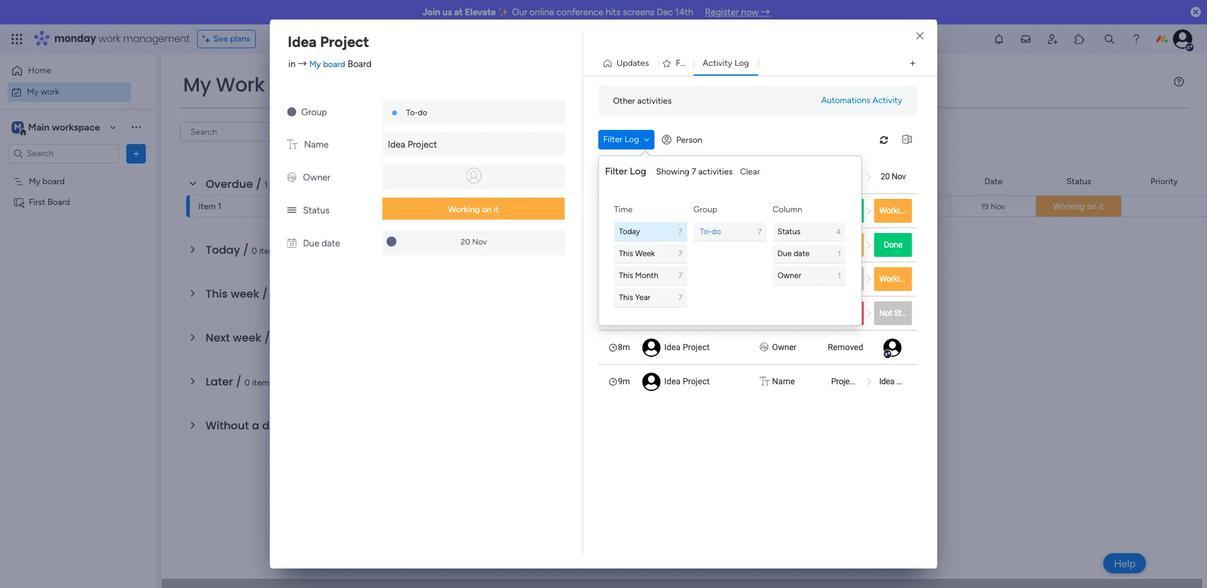 Task type: describe. For each thing, give the bounding box(es) containing it.
today / 0 items
[[206, 242, 280, 258]]

first
[[29, 197, 45, 207]]

files
[[676, 58, 693, 68]]

0 vertical spatial to-do
[[406, 108, 427, 117]]

other
[[613, 96, 636, 106]]

0 vertical spatial log
[[735, 58, 749, 68]]

overdue / 1 item
[[206, 176, 287, 192]]

activity log
[[703, 58, 749, 68]]

m
[[14, 122, 21, 132]]

7 for year
[[679, 293, 683, 302]]

home
[[28, 65, 51, 76]]

workspace selection element
[[12, 120, 102, 136]]

1 horizontal spatial date
[[322, 238, 340, 249]]

work for my
[[41, 86, 59, 97]]

my work button
[[7, 82, 131, 102]]

in → my board board
[[289, 58, 372, 69]]

4 8m from the top
[[618, 343, 631, 352]]

my inside "in → my board board"
[[309, 59, 321, 69]]

done
[[342, 126, 361, 137]]

this for week
[[620, 249, 634, 258]]

a
[[252, 418, 259, 434]]

column
[[773, 205, 803, 215]]

4
[[837, 227, 842, 236]]

select product image
[[11, 33, 23, 45]]

other activities
[[613, 96, 672, 106]]

showing 7 activities
[[657, 167, 733, 177]]

next week / 0 items
[[206, 330, 302, 346]]

main
[[28, 121, 50, 133]]

7 for month
[[679, 271, 683, 280]]

1 vertical spatial to-
[[701, 227, 713, 236]]

monday work management
[[54, 32, 190, 46]]

1 vertical spatial not started
[[880, 308, 921, 318]]

workspace
[[52, 121, 100, 133]]

/ down this week / 0 items
[[264, 330, 270, 346]]

filter log button
[[599, 130, 655, 150]]

7 for week
[[679, 249, 683, 258]]

now
[[742, 7, 759, 18]]

items inside this week / 0 items
[[278, 290, 300, 300]]

0 vertical spatial to-
[[406, 108, 418, 117]]

time
[[615, 205, 633, 215]]

dec
[[657, 7, 673, 18]]

19 nov
[[982, 202, 1006, 211]]

0 horizontal spatial do
[[418, 108, 427, 117]]

us
[[443, 7, 452, 18]]

items inside later / 0 items
[[252, 378, 273, 388]]

my for my work
[[27, 86, 39, 97]]

7 right showing
[[692, 167, 697, 177]]

filter log inside button
[[604, 134, 639, 145]]

1 inside list box
[[859, 377, 863, 387]]

/ up next week / 0 items
[[262, 286, 268, 302]]

1 horizontal spatial v2 multiple person column image
[[760, 341, 769, 354]]

0 vertical spatial activities
[[638, 96, 672, 106]]

0 vertical spatial not started
[[832, 274, 872, 284]]

7 for do
[[759, 227, 762, 236]]

without
[[206, 418, 249, 434]]

customize button
[[390, 122, 455, 142]]

20 nov inside list box
[[881, 172, 906, 181]]

1 horizontal spatial not
[[880, 308, 893, 318]]

add view image
[[911, 59, 916, 68]]

my board
[[29, 176, 65, 187]]

automations activity button
[[817, 91, 908, 111]]

7 down showing
[[679, 227, 683, 236]]

20 inside list box
[[881, 172, 890, 181]]

see plans button
[[197, 30, 256, 48]]

first board
[[29, 197, 70, 207]]

join
[[423, 7, 441, 18]]

at
[[454, 7, 463, 18]]

1 8m from the top
[[618, 206, 631, 216]]

0 horizontal spatial date
[[262, 418, 288, 434]]

priority
[[1151, 176, 1179, 187]]

inbox image
[[1020, 33, 1033, 45]]

invite members image
[[1047, 33, 1059, 45]]

this for year
[[620, 293, 634, 302]]

export to excel image
[[898, 135, 918, 144]]

this week
[[620, 249, 656, 258]]

✨
[[499, 7, 510, 18]]

see
[[214, 34, 228, 44]]

1 vertical spatial filter
[[605, 165, 628, 177]]

0 inside this week / 0 items
[[271, 290, 276, 300]]

updates button
[[598, 54, 659, 73]]

9m
[[618, 377, 631, 387]]

14th
[[676, 7, 694, 18]]

this month
[[620, 271, 659, 280]]

files button
[[659, 54, 694, 73]]

Search in workspace field
[[26, 147, 102, 161]]

1 horizontal spatial due date
[[778, 249, 810, 258]]

1 horizontal spatial due
[[778, 249, 793, 258]]

19
[[982, 202, 989, 211]]

done
[[884, 240, 903, 250]]

0 vertical spatial started
[[847, 274, 872, 284]]

our
[[512, 7, 528, 18]]

0 horizontal spatial v2 multiple person column image
[[287, 172, 296, 183]]

updates
[[617, 58, 649, 68]]

month
[[636, 271, 659, 280]]

in
[[289, 58, 296, 69]]

0 horizontal spatial 20
[[461, 237, 471, 246]]

people
[[902, 176, 928, 187]]

items right the done
[[364, 126, 385, 137]]

this year
[[620, 293, 651, 302]]

1 vertical spatial to-do
[[701, 227, 722, 236]]

my for my board
[[29, 176, 40, 187]]

nov inside list box
[[892, 172, 906, 181]]

7m
[[618, 172, 631, 181]]

online
[[530, 7, 555, 18]]

0 horizontal spatial due date
[[303, 238, 340, 249]]

home button
[[7, 61, 131, 81]]

year
[[636, 293, 651, 302]]

workspace image
[[12, 121, 24, 134]]

0 vertical spatial dapulse text column image
[[287, 139, 297, 150]]

items inside next week / 0 items
[[281, 334, 302, 344]]

0 horizontal spatial not
[[832, 274, 845, 284]]

2 vertical spatial log
[[630, 165, 647, 177]]

filter inside filter log button
[[604, 134, 623, 145]]

board inside list box
[[48, 197, 70, 207]]

help button
[[1104, 554, 1147, 574]]

1 inside overdue / 1 item
[[264, 180, 268, 191]]

my board link
[[309, 59, 346, 69]]

/ up this week / 0 items
[[243, 242, 249, 258]]

shareable board image
[[13, 196, 24, 208]]

1 horizontal spatial group
[[694, 205, 718, 215]]

Filter dashboard by text search field
[[180, 122, 295, 142]]

help image
[[1131, 33, 1143, 45]]

3 8m from the top
[[618, 274, 631, 284]]

showing
[[657, 167, 690, 177]]

without a date /
[[206, 418, 299, 434]]

1 vertical spatial board
[[693, 176, 715, 187]]

join us at elevate ✨ our online conference hits screens dec 14th
[[423, 7, 694, 18]]



Task type: vqa. For each thing, say whether or not it's contained in the screenshot.
the search icon
no



Task type: locate. For each thing, give the bounding box(es) containing it.
1 vertical spatial 20 nov
[[461, 237, 487, 246]]

→ right 'now'
[[761, 7, 771, 18]]

→
[[761, 7, 771, 18], [298, 58, 307, 69]]

group right v2 sun image
[[301, 107, 327, 118]]

next
[[206, 330, 230, 346]]

hits
[[606, 7, 621, 18]]

work inside button
[[41, 86, 59, 97]]

working on it
[[1054, 202, 1105, 212], [448, 205, 499, 215], [880, 206, 926, 216], [832, 240, 878, 250], [880, 274, 926, 284]]

search everything image
[[1104, 33, 1116, 45]]

0 vertical spatial do
[[418, 108, 427, 117]]

this for month
[[620, 271, 634, 280]]

0 horizontal spatial work
[[41, 86, 59, 97]]

1 vertical spatial today
[[206, 242, 240, 258]]

1 vertical spatial log
[[625, 134, 639, 145]]

activity inside button
[[703, 58, 733, 68]]

0 inside later / 0 items
[[245, 378, 250, 388]]

idea project
[[288, 33, 369, 51], [388, 139, 437, 150], [665, 172, 710, 181], [665, 206, 710, 216], [665, 240, 710, 250], [665, 274, 710, 284], [665, 343, 710, 352], [665, 377, 710, 387], [880, 377, 922, 387]]

1 vertical spatial started
[[895, 308, 921, 318]]

angle down image
[[644, 136, 650, 144]]

this left week
[[620, 249, 634, 258]]

week down the today / 0 items on the left top of page
[[231, 286, 259, 302]]

None search field
[[180, 122, 295, 142]]

project 1
[[832, 377, 863, 387]]

filter log left angle down image
[[604, 134, 639, 145]]

week for next
[[233, 330, 262, 346]]

automations activity
[[822, 95, 903, 106]]

my right in
[[309, 59, 321, 69]]

board right showing
[[693, 176, 715, 187]]

1 horizontal spatial today
[[620, 227, 641, 236]]

2 horizontal spatial date
[[794, 249, 810, 258]]

1 horizontal spatial 20
[[881, 172, 890, 181]]

1 vertical spatial activities
[[699, 167, 733, 177]]

1 horizontal spatial name
[[773, 377, 795, 387]]

/
[[256, 176, 262, 192], [243, 242, 249, 258], [262, 286, 268, 302], [264, 330, 270, 346], [236, 374, 242, 390], [291, 418, 297, 434]]

0 vertical spatial v2 multiple person column image
[[287, 172, 296, 183]]

working
[[1054, 202, 1086, 212], [448, 205, 480, 215], [880, 206, 909, 216], [832, 240, 861, 250], [880, 274, 909, 284]]

1 horizontal spatial nov
[[892, 172, 906, 181]]

board inside idea project dialog
[[348, 58, 372, 69]]

overdue
[[206, 176, 253, 192]]

filter down filter log button
[[605, 165, 628, 177]]

activity log button
[[694, 54, 759, 73]]

help
[[1115, 558, 1136, 570]]

0 horizontal spatial →
[[298, 58, 307, 69]]

this week / 0 items
[[206, 286, 300, 302]]

board right in
[[323, 59, 346, 69]]

items inside the today / 0 items
[[259, 246, 280, 256]]

8m left week
[[618, 240, 631, 250]]

activity
[[703, 58, 733, 68], [873, 95, 903, 106]]

this up next
[[206, 286, 228, 302]]

items right later
[[252, 378, 273, 388]]

0 right later
[[245, 378, 250, 388]]

7 down "clear" button
[[759, 227, 762, 236]]

/ right later
[[236, 374, 242, 390]]

board
[[348, 58, 372, 69], [693, 176, 715, 187], [48, 197, 70, 207]]

on
[[1088, 202, 1097, 212], [482, 205, 492, 215], [911, 206, 920, 216], [863, 240, 872, 250], [911, 274, 920, 284]]

name for the dapulse text column image in the list box
[[773, 377, 795, 387]]

1 horizontal spatial not started
[[880, 308, 921, 318]]

group down showing 7 activities
[[694, 205, 718, 215]]

1 vertical spatial work
[[41, 86, 59, 97]]

0 up next week / 0 items
[[271, 290, 276, 300]]

0 horizontal spatial name
[[304, 139, 329, 150]]

my left the work
[[183, 71, 211, 98]]

0 vertical spatial 20
[[881, 172, 890, 181]]

0 vertical spatial owner
[[303, 172, 331, 183]]

my up first
[[29, 176, 40, 187]]

0 horizontal spatial activity
[[703, 58, 733, 68]]

8m up this year
[[618, 274, 631, 284]]

my work
[[27, 86, 59, 97]]

today
[[620, 227, 641, 236], [206, 242, 240, 258]]

clear
[[741, 167, 760, 177]]

owner for the right v2 multiple person column image
[[773, 343, 797, 352]]

0 horizontal spatial board
[[43, 176, 65, 187]]

not started
[[832, 274, 872, 284], [880, 308, 921, 318]]

group
[[301, 107, 327, 118], [792, 203, 814, 212], [694, 205, 718, 215]]

v2 status image
[[287, 205, 296, 216]]

1 horizontal spatial list box
[[599, 159, 926, 399]]

v2 sun image
[[287, 107, 296, 118]]

v2 multiple person column image
[[287, 172, 296, 183], [760, 341, 769, 354]]

notifications image
[[994, 33, 1006, 45]]

1 vertical spatial not
[[880, 308, 893, 318]]

0 vertical spatial name
[[304, 139, 329, 150]]

0 inside the today / 0 items
[[252, 246, 257, 256]]

1 vertical spatial →
[[298, 58, 307, 69]]

0 vertical spatial →
[[761, 7, 771, 18]]

board right my board link
[[348, 58, 372, 69]]

date
[[985, 176, 1003, 187]]

list box
[[599, 159, 926, 399], [0, 169, 156, 377]]

2 8m from the top
[[618, 240, 631, 250]]

0 vertical spatial filter
[[604, 134, 623, 145]]

1 horizontal spatial →
[[761, 7, 771, 18]]

item 1
[[198, 202, 222, 212]]

0 down this week / 0 items
[[273, 334, 279, 344]]

to-do
[[406, 108, 427, 117], [701, 227, 722, 236]]

filter log down filter log button
[[605, 165, 647, 177]]

0 vertical spatial not
[[832, 274, 845, 284]]

1 vertical spatial do
[[713, 227, 722, 236]]

work
[[216, 71, 265, 98]]

log
[[735, 58, 749, 68], [625, 134, 639, 145], [630, 165, 647, 177]]

1 vertical spatial nov
[[991, 202, 1006, 211]]

log left angle down image
[[625, 134, 639, 145]]

name inside list box
[[773, 377, 795, 387]]

later
[[206, 374, 233, 390]]

person
[[677, 135, 703, 145]]

board inside "in → my board board"
[[323, 59, 346, 69]]

close image
[[917, 32, 924, 41]]

1 horizontal spatial started
[[895, 308, 921, 318]]

item
[[270, 180, 287, 191]]

person button
[[657, 130, 710, 150]]

today for today
[[620, 227, 641, 236]]

owner
[[303, 172, 331, 183], [778, 271, 802, 280], [773, 343, 797, 352]]

0 horizontal spatial dapulse text column image
[[287, 139, 297, 150]]

0 inside next week / 0 items
[[273, 334, 279, 344]]

my work
[[183, 71, 265, 98]]

1 horizontal spatial work
[[99, 32, 121, 46]]

today down the time
[[620, 227, 641, 236]]

0 horizontal spatial to-
[[406, 108, 418, 117]]

activities right the other
[[638, 96, 672, 106]]

board right first
[[48, 197, 70, 207]]

week right next
[[233, 330, 262, 346]]

today inside idea project dialog
[[620, 227, 641, 236]]

dapulse text column image
[[287, 139, 297, 150], [760, 376, 770, 388]]

1 horizontal spatial activity
[[873, 95, 903, 106]]

0 vertical spatial week
[[231, 286, 259, 302]]

week for this
[[231, 286, 259, 302]]

my down home
[[27, 86, 39, 97]]

1 horizontal spatial dapulse date column image
[[760, 170, 769, 183]]

to- up customize button
[[406, 108, 418, 117]]

log down angle down image
[[630, 165, 647, 177]]

week
[[636, 249, 656, 258]]

group left title
[[792, 203, 814, 212]]

7 right week
[[679, 249, 683, 258]]

0 horizontal spatial 20 nov
[[461, 237, 487, 246]]

item
[[198, 202, 216, 212]]

name
[[304, 139, 329, 150], [773, 377, 795, 387]]

board up first board
[[43, 176, 65, 187]]

see plans
[[214, 34, 250, 44]]

clear button
[[736, 162, 765, 182]]

1 vertical spatial name
[[773, 377, 795, 387]]

2 vertical spatial nov
[[473, 237, 487, 246]]

1 horizontal spatial activities
[[699, 167, 733, 177]]

items up next week / 0 items
[[278, 290, 300, 300]]

board
[[323, 59, 346, 69], [43, 176, 65, 187]]

activity right files
[[703, 58, 733, 68]]

0 horizontal spatial not started
[[832, 274, 872, 284]]

customize
[[409, 126, 450, 137]]

register
[[705, 7, 739, 18]]

8m down 7m
[[618, 206, 631, 216]]

conference
[[557, 7, 604, 18]]

register now → link
[[705, 7, 771, 18]]

work for monday
[[99, 32, 121, 46]]

0 vertical spatial board
[[323, 59, 346, 69]]

0 vertical spatial filter log
[[604, 134, 639, 145]]

work right monday
[[99, 32, 121, 46]]

hide done items
[[322, 126, 385, 137]]

1 vertical spatial dapulse text column image
[[760, 376, 770, 388]]

refresh image
[[875, 135, 894, 144]]

1 horizontal spatial board
[[323, 59, 346, 69]]

0 up this week / 0 items
[[252, 246, 257, 256]]

started
[[847, 274, 872, 284], [895, 308, 921, 318]]

items
[[364, 126, 385, 137], [259, 246, 280, 256], [278, 290, 300, 300], [281, 334, 302, 344], [252, 378, 273, 388]]

activities left clear
[[699, 167, 733, 177]]

items up this week / 0 items
[[259, 246, 280, 256]]

idea project dialog
[[0, 0, 1208, 589]]

0 horizontal spatial dapulse date column image
[[287, 238, 296, 249]]

owner for leftmost v2 multiple person column image
[[303, 172, 331, 183]]

list box containing 7m
[[599, 159, 926, 399]]

this left year
[[620, 293, 634, 302]]

0 horizontal spatial list box
[[0, 169, 156, 377]]

do
[[418, 108, 427, 117], [713, 227, 722, 236]]

option
[[0, 170, 156, 173]]

1 vertical spatial owner
[[778, 271, 802, 280]]

not
[[832, 274, 845, 284], [880, 308, 893, 318]]

1 vertical spatial board
[[43, 176, 65, 187]]

0 vertical spatial activity
[[703, 58, 733, 68]]

group title
[[792, 203, 832, 212]]

main workspace
[[28, 121, 100, 133]]

2 vertical spatial board
[[48, 197, 70, 207]]

activity up refresh icon at the top right of page
[[873, 95, 903, 106]]

name for the top the dapulse text column image
[[304, 139, 329, 150]]

7 right month
[[679, 271, 683, 280]]

1 horizontal spatial board
[[348, 58, 372, 69]]

apps image
[[1074, 33, 1086, 45]]

2 horizontal spatial board
[[693, 176, 715, 187]]

later / 0 items
[[206, 374, 273, 390]]

0 horizontal spatial to-do
[[406, 108, 427, 117]]

0 vertical spatial work
[[99, 32, 121, 46]]

register now →
[[705, 7, 771, 18]]

1 vertical spatial week
[[233, 330, 262, 346]]

screens
[[623, 7, 655, 18]]

activity inside button
[[873, 95, 903, 106]]

1 horizontal spatial 20 nov
[[881, 172, 906, 181]]

8m up 9m
[[618, 343, 631, 352]]

my for my work
[[183, 71, 211, 98]]

1 horizontal spatial dapulse text column image
[[760, 376, 770, 388]]

1 vertical spatial filter log
[[605, 165, 647, 177]]

filter
[[604, 134, 623, 145], [605, 165, 628, 177]]

1 vertical spatial dapulse date column image
[[287, 238, 296, 249]]

2 horizontal spatial group
[[792, 203, 814, 212]]

hide
[[322, 126, 340, 137]]

/ right a
[[291, 418, 297, 434]]

this
[[620, 249, 634, 258], [620, 271, 634, 280], [206, 286, 228, 302], [620, 293, 634, 302]]

plans
[[230, 34, 250, 44]]

filter left angle down image
[[604, 134, 623, 145]]

0 horizontal spatial due
[[303, 238, 320, 249]]

week
[[231, 286, 259, 302], [233, 330, 262, 346]]

2 vertical spatial owner
[[773, 343, 797, 352]]

list box inside idea project dialog
[[599, 159, 926, 399]]

today down item 1
[[206, 242, 240, 258]]

0 vertical spatial board
[[348, 58, 372, 69]]

0 vertical spatial 20 nov
[[881, 172, 906, 181]]

to-
[[406, 108, 418, 117], [701, 227, 713, 236]]

log down register now → link
[[735, 58, 749, 68]]

to- down showing 7 activities
[[701, 227, 713, 236]]

20 nov
[[881, 172, 906, 181], [461, 237, 487, 246]]

elevate
[[465, 7, 496, 18]]

work down home
[[41, 86, 59, 97]]

0 vertical spatial today
[[620, 227, 641, 236]]

items down this week / 0 items
[[281, 334, 302, 344]]

0 horizontal spatial today
[[206, 242, 240, 258]]

management
[[123, 32, 190, 46]]

1 horizontal spatial to-do
[[701, 227, 722, 236]]

due
[[303, 238, 320, 249], [778, 249, 793, 258]]

0 horizontal spatial nov
[[473, 237, 487, 246]]

0 vertical spatial dapulse date column image
[[760, 170, 769, 183]]

0 vertical spatial nov
[[892, 172, 906, 181]]

0 horizontal spatial board
[[48, 197, 70, 207]]

my inside list box
[[29, 176, 40, 187]]

removed
[[828, 343, 864, 352]]

dapulse date column image
[[760, 170, 769, 183], [287, 238, 296, 249]]

1 vertical spatial activity
[[873, 95, 903, 106]]

0 horizontal spatial started
[[847, 274, 872, 284]]

this left month
[[620, 271, 634, 280]]

my inside button
[[27, 86, 39, 97]]

due date
[[303, 238, 340, 249], [778, 249, 810, 258]]

date
[[322, 238, 340, 249], [794, 249, 810, 258], [262, 418, 288, 434]]

0 horizontal spatial group
[[301, 107, 327, 118]]

→ inside idea project dialog
[[298, 58, 307, 69]]

→ right in
[[298, 58, 307, 69]]

work
[[99, 32, 121, 46], [41, 86, 59, 97]]

title
[[816, 203, 832, 212]]

7 right year
[[679, 293, 683, 302]]

jacob simon image
[[1174, 29, 1193, 49]]

/ left the item at top
[[256, 176, 262, 192]]

my
[[309, 59, 321, 69], [183, 71, 211, 98], [27, 86, 39, 97], [29, 176, 40, 187]]

monday
[[54, 32, 96, 46]]

this for week
[[206, 286, 228, 302]]

list box containing my board
[[0, 169, 156, 377]]

dapulse text column image inside list box
[[760, 376, 770, 388]]

today for today / 0 items
[[206, 242, 240, 258]]

automations
[[822, 95, 871, 106]]



